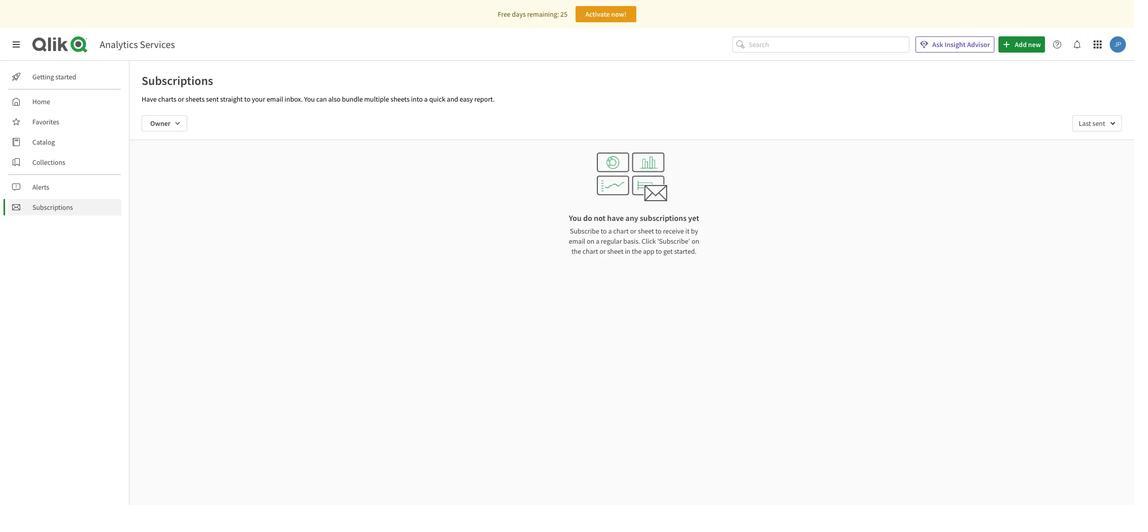 Task type: vqa. For each thing, say whether or not it's contained in the screenshot.
the leftmost on
yes



Task type: locate. For each thing, give the bounding box(es) containing it.
you left can
[[304, 95, 315, 104]]

also
[[329, 95, 341, 104]]

email right your
[[267, 95, 283, 104]]

0 horizontal spatial or
[[178, 95, 184, 104]]

0 horizontal spatial the
[[572, 247, 582, 256]]

email down subscribe at the right top of the page
[[569, 237, 586, 246]]

chart
[[614, 227, 629, 236], [583, 247, 599, 256]]

0 vertical spatial or
[[178, 95, 184, 104]]

multiple
[[364, 95, 389, 104]]

1 horizontal spatial subscriptions
[[142, 73, 213, 89]]

days
[[512, 10, 526, 19]]

chart up regular
[[614, 227, 629, 236]]

add
[[1016, 40, 1028, 49]]

the down subscribe at the right top of the page
[[572, 247, 582, 256]]

1 horizontal spatial email
[[569, 237, 586, 246]]

you
[[304, 95, 315, 104], [569, 213, 582, 223]]

receive
[[664, 227, 685, 236]]

analytics services element
[[100, 38, 175, 51]]

sheet down regular
[[608, 247, 624, 256]]

basis.
[[624, 237, 641, 246]]

1 vertical spatial a
[[609, 227, 612, 236]]

1 vertical spatial sent
[[1093, 119, 1106, 128]]

have
[[142, 95, 157, 104]]

sheets
[[186, 95, 205, 104], [391, 95, 410, 104]]

1 vertical spatial email
[[569, 237, 586, 246]]

you left the do
[[569, 213, 582, 223]]

started.
[[675, 247, 697, 256]]

owner button
[[142, 115, 187, 132]]

alerts link
[[8, 179, 121, 195]]

subscribe
[[570, 227, 600, 236]]

to
[[244, 95, 251, 104], [601, 227, 607, 236], [656, 227, 662, 236], [656, 247, 663, 256]]

1 horizontal spatial or
[[600, 247, 606, 256]]

1 vertical spatial sheet
[[608, 247, 624, 256]]

subscriptions down the "alerts"
[[32, 203, 73, 212]]

0 horizontal spatial a
[[425, 95, 428, 104]]

click
[[642, 237, 656, 246]]

started
[[55, 72, 76, 82]]

or down regular
[[600, 247, 606, 256]]

add new button
[[999, 36, 1046, 53]]

1 vertical spatial subscriptions
[[32, 203, 73, 212]]

add new
[[1016, 40, 1042, 49]]

home link
[[8, 94, 121, 110]]

sheet up click
[[638, 227, 655, 236]]

the right in
[[632, 247, 642, 256]]

1 horizontal spatial the
[[632, 247, 642, 256]]

0 vertical spatial chart
[[614, 227, 629, 236]]

Search text field
[[749, 36, 910, 53]]

or
[[178, 95, 184, 104], [631, 227, 637, 236], [600, 247, 606, 256]]

quick
[[430, 95, 446, 104]]

0 vertical spatial subscriptions
[[142, 73, 213, 89]]

a up regular
[[609, 227, 612, 236]]

a left regular
[[596, 237, 600, 246]]

0 horizontal spatial sheets
[[186, 95, 205, 104]]

1 the from the left
[[572, 247, 582, 256]]

2 the from the left
[[632, 247, 642, 256]]

1 horizontal spatial you
[[569, 213, 582, 223]]

do
[[584, 213, 593, 223]]

1 horizontal spatial on
[[692, 237, 700, 246]]

sent left "straight"
[[206, 95, 219, 104]]

25
[[561, 10, 568, 19]]

2 vertical spatial or
[[600, 247, 606, 256]]

sent right last
[[1093, 119, 1106, 128]]

catalog
[[32, 138, 55, 147]]

sheet
[[638, 227, 655, 236], [608, 247, 624, 256]]

you do not have any subscriptions yet subscribe to a chart or sheet to receive it by email on a regular basis. click 'subscribe' on the chart or sheet in the app to get started.
[[569, 213, 700, 256]]

favorites
[[32, 117, 59, 127]]

last
[[1080, 119, 1092, 128]]

the
[[572, 247, 582, 256], [632, 247, 642, 256]]

sheets left into
[[391, 95, 410, 104]]

on down subscribe at the right top of the page
[[587, 237, 595, 246]]

and
[[447, 95, 459, 104]]

subscriptions up charts
[[142, 73, 213, 89]]

0 horizontal spatial email
[[267, 95, 283, 104]]

activate
[[586, 10, 610, 19]]

Last sent field
[[1073, 115, 1123, 132]]

sheets right charts
[[186, 95, 205, 104]]

can
[[317, 95, 327, 104]]

on
[[587, 237, 595, 246], [692, 237, 700, 246]]

ask insight advisor
[[933, 40, 991, 49]]

1 horizontal spatial sheets
[[391, 95, 410, 104]]

1 horizontal spatial chart
[[614, 227, 629, 236]]

insight
[[945, 40, 966, 49]]

0 horizontal spatial sent
[[206, 95, 219, 104]]

2 horizontal spatial a
[[609, 227, 612, 236]]

chart down subscribe at the right top of the page
[[583, 247, 599, 256]]

email
[[267, 95, 283, 104], [569, 237, 586, 246]]

1 vertical spatial you
[[569, 213, 582, 223]]

0 horizontal spatial chart
[[583, 247, 599, 256]]

0 horizontal spatial subscriptions
[[32, 203, 73, 212]]

ask insight advisor button
[[916, 36, 995, 53]]

subscriptions link
[[8, 199, 121, 216]]

1 horizontal spatial a
[[596, 237, 600, 246]]

1 vertical spatial or
[[631, 227, 637, 236]]

have charts or sheets sent straight to your email inbox. you can also bundle multiple sheets into a quick and easy report.
[[142, 95, 495, 104]]

0 horizontal spatial on
[[587, 237, 595, 246]]

0 vertical spatial a
[[425, 95, 428, 104]]

to up regular
[[601, 227, 607, 236]]

charts
[[158, 95, 177, 104]]

get
[[664, 247, 673, 256]]

or up basis.
[[631, 227, 637, 236]]

sent
[[206, 95, 219, 104], [1093, 119, 1106, 128]]

on down by
[[692, 237, 700, 246]]

a
[[425, 95, 428, 104], [609, 227, 612, 236], [596, 237, 600, 246]]

1 horizontal spatial sheet
[[638, 227, 655, 236]]

0 vertical spatial email
[[267, 95, 283, 104]]

or right charts
[[178, 95, 184, 104]]

2 vertical spatial a
[[596, 237, 600, 246]]

your
[[252, 95, 265, 104]]

searchbar element
[[733, 36, 910, 53]]

owner
[[150, 119, 171, 128]]

1 horizontal spatial sent
[[1093, 119, 1106, 128]]

a right into
[[425, 95, 428, 104]]

subscriptions
[[142, 73, 213, 89], [32, 203, 73, 212]]

new
[[1029, 40, 1042, 49]]

0 vertical spatial you
[[304, 95, 315, 104]]



Task type: describe. For each thing, give the bounding box(es) containing it.
any
[[626, 213, 639, 223]]

remaining:
[[528, 10, 560, 19]]

analytics services
[[100, 38, 175, 51]]

free
[[498, 10, 511, 19]]

have
[[608, 213, 624, 223]]

favorites link
[[8, 114, 121, 130]]

0 horizontal spatial sheet
[[608, 247, 624, 256]]

free days remaining: 25
[[498, 10, 568, 19]]

it
[[686, 227, 690, 236]]

getting
[[32, 72, 54, 82]]

activate now! link
[[576, 6, 637, 22]]

catalog link
[[8, 134, 121, 150]]

you inside you do not have any subscriptions yet subscribe to a chart or sheet to receive it by email on a regular basis. click 'subscribe' on the chart or sheet in the app to get started.
[[569, 213, 582, 223]]

alerts
[[32, 183, 49, 192]]

services
[[140, 38, 175, 51]]

2 sheets from the left
[[391, 95, 410, 104]]

home
[[32, 97, 50, 106]]

straight
[[220, 95, 243, 104]]

inbox.
[[285, 95, 303, 104]]

last sent
[[1080, 119, 1106, 128]]

navigation pane element
[[0, 65, 129, 220]]

not
[[594, 213, 606, 223]]

to left get
[[656, 247, 663, 256]]

james peterson image
[[1111, 36, 1127, 53]]

yet
[[689, 213, 700, 223]]

2 on from the left
[[692, 237, 700, 246]]

'subscribe'
[[658, 237, 691, 246]]

0 vertical spatial sheet
[[638, 227, 655, 236]]

0 vertical spatial sent
[[206, 95, 219, 104]]

analytics
[[100, 38, 138, 51]]

to left your
[[244, 95, 251, 104]]

now!
[[612, 10, 627, 19]]

filters region
[[130, 107, 1135, 140]]

collections link
[[8, 154, 121, 171]]

into
[[411, 95, 423, 104]]

sent inside field
[[1093, 119, 1106, 128]]

by
[[692, 227, 699, 236]]

bundle
[[342, 95, 363, 104]]

getting started link
[[8, 69, 121, 85]]

subscriptions inside subscriptions link
[[32, 203, 73, 212]]

subscriptions
[[640, 213, 687, 223]]

1 vertical spatial chart
[[583, 247, 599, 256]]

report.
[[475, 95, 495, 104]]

easy
[[460, 95, 473, 104]]

app
[[644, 247, 655, 256]]

1 sheets from the left
[[186, 95, 205, 104]]

regular
[[601, 237, 622, 246]]

getting started
[[32, 72, 76, 82]]

to down subscriptions
[[656, 227, 662, 236]]

in
[[625, 247, 631, 256]]

activate now!
[[586, 10, 627, 19]]

advisor
[[968, 40, 991, 49]]

1 on from the left
[[587, 237, 595, 246]]

close sidebar menu image
[[12, 40, 20, 49]]

2 horizontal spatial or
[[631, 227, 637, 236]]

0 horizontal spatial you
[[304, 95, 315, 104]]

email inside you do not have any subscriptions yet subscribe to a chart or sheet to receive it by email on a regular basis. click 'subscribe' on the chart or sheet in the app to get started.
[[569, 237, 586, 246]]

ask
[[933, 40, 944, 49]]

collections
[[32, 158, 65, 167]]



